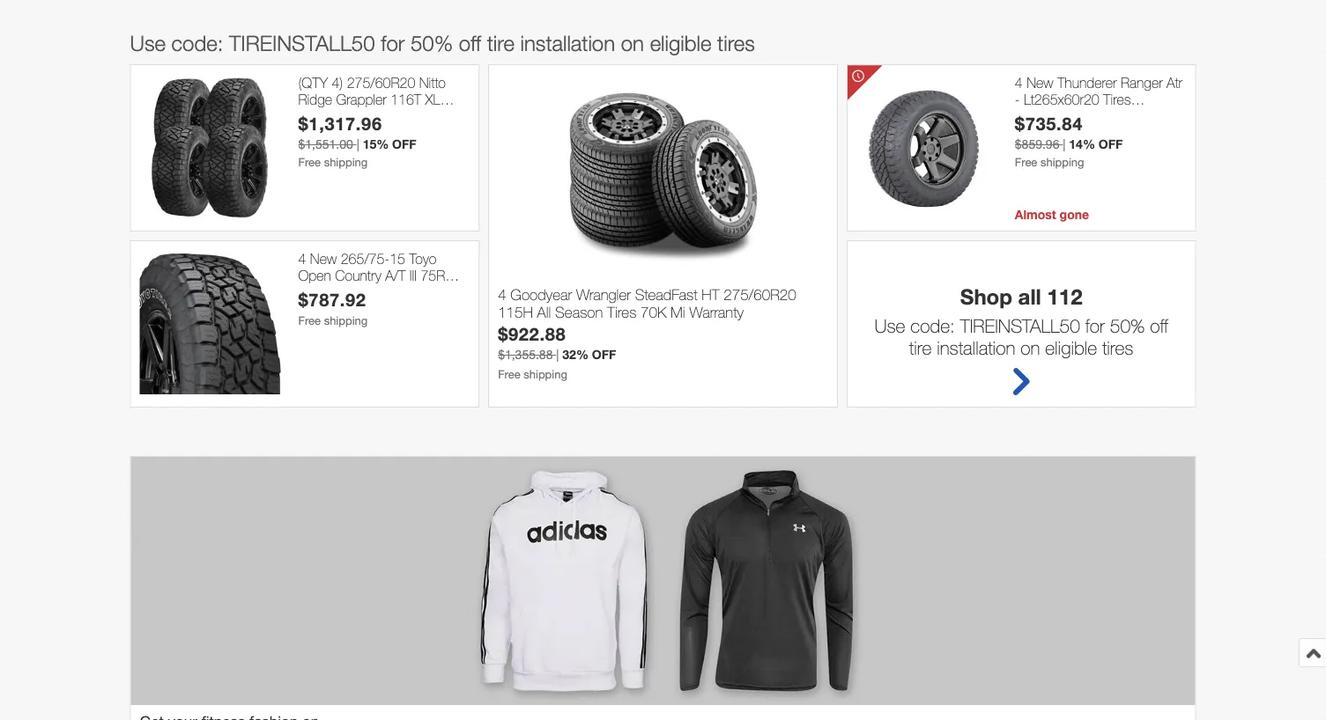 Task type: describe. For each thing, give the bounding box(es) containing it.
0 horizontal spatial on
[[621, 30, 644, 55]]

steadfast
[[635, 286, 698, 303]]

$735.84
[[1015, 113, 1083, 134]]

off inside $735.84 $859.96 | 14% off free shipping
[[1099, 137, 1123, 152]]

-
[[1015, 91, 1020, 108]]

installation inside shop all 112 use code: tireinstall50 for 50% off tire installation on eligible tires
[[937, 337, 1016, 359]]

goodyear
[[511, 286, 572, 303]]

mi
[[671, 304, 685, 321]]

0 vertical spatial installation
[[520, 30, 615, 55]]

eligible inside shop all 112 use code: tireinstall50 for 50% off tire installation on eligible tires
[[1045, 337, 1097, 359]]

4 for $735.84
[[1015, 74, 1023, 91]]

$1,355.88
[[498, 348, 553, 362]]

75r
[[421, 267, 445, 284]]

$787.92
[[298, 289, 366, 310]]

275/60r20 inside (qty 4) 275/60r20 nitto ridge grappler 116t xl black wall tires
[[347, 74, 415, 91]]

(qty 4) 275/60r20 nitto ridge grappler 116t xl black wall tires
[[298, 74, 446, 124]]

15
[[390, 250, 405, 267]]

14%
[[1069, 137, 1095, 152]]

shipping inside $735.84 $859.96 | 14% off free shipping
[[1041, 156, 1085, 169]]

0 horizontal spatial tireinstall50
[[229, 30, 375, 55]]

112
[[1047, 284, 1083, 309]]

4 new 265/75-15 toyo open country a/t iii 75r r15 tires 88596 link
[[298, 250, 470, 301]]

32%
[[563, 348, 589, 362]]

free inside $735.84 $859.96 | 14% off free shipping
[[1015, 156, 1038, 169]]

use inside shop all 112 use code: tireinstall50 for 50% off tire installation on eligible tires
[[875, 315, 906, 337]]

| inside 4 goodyear wrangler steadfast ht 275/60r20 115h all season tires 70k mi warranty $922.88 $1,355.88 | 32% off free shipping
[[556, 348, 559, 362]]

$1,551.00
[[298, 137, 353, 152]]

(qty
[[298, 74, 328, 91]]

115h
[[498, 304, 533, 321]]

toyo
[[409, 250, 437, 267]]

(qty 4) 275/60r20 nitto ridge grappler 116t xl black wall tires link
[[298, 74, 470, 124]]

shipping inside $787.92 free shipping
[[324, 314, 368, 328]]

70k
[[641, 304, 667, 321]]

shipping inside 4 goodyear wrangler steadfast ht 275/60r20 115h all season tires 70k mi warranty $922.88 $1,355.88 | 32% off free shipping
[[524, 368, 568, 382]]

2656020
[[1015, 108, 1070, 124]]

15%
[[363, 137, 389, 152]]

black
[[298, 108, 331, 124]]

60
[[1101, 108, 1117, 124]]

shop
[[961, 284, 1013, 309]]

ridge
[[298, 91, 332, 108]]

0 horizontal spatial 50%
[[411, 30, 453, 55]]

4 inside 4 goodyear wrangler steadfast ht 275/60r20 115h all season tires 70k mi warranty $922.88 $1,355.88 | 32% off free shipping
[[498, 286, 506, 303]]

wrangler
[[576, 286, 631, 303]]

50% inside shop all 112 use code: tireinstall50 for 50% off tire installation on eligible tires
[[1110, 315, 1145, 337]]

free inside $1,317.96 $1,551.00 | 15% off free shipping
[[298, 156, 321, 169]]

4 for $787.92
[[298, 250, 306, 267]]

r15
[[298, 284, 323, 301]]

265/75-
[[341, 250, 390, 267]]

off inside shop all 112 use code: tireinstall50 for 50% off tire installation on eligible tires
[[1150, 315, 1169, 337]]

tire inside shop all 112 use code: tireinstall50 for 50% off tire installation on eligible tires
[[909, 337, 932, 359]]

season
[[555, 304, 603, 321]]

ranger
[[1121, 74, 1163, 91]]

new for $787.92
[[310, 250, 337, 267]]

tireinstall50 inside shop all 112 use code: tireinstall50 for 50% off tire installation on eligible tires
[[960, 315, 1080, 337]]



Task type: locate. For each thing, give the bounding box(es) containing it.
275/60r20 up warranty
[[724, 286, 797, 303]]

free
[[298, 156, 321, 169], [1015, 156, 1038, 169], [298, 314, 321, 328], [498, 368, 521, 382]]

new inside 4 new 265/75-15 toyo open country a/t iii 75r r15 tires 88596
[[310, 250, 337, 267]]

tires
[[1104, 91, 1131, 108], [362, 108, 390, 124], [327, 284, 355, 301], [607, 304, 637, 321]]

265
[[1074, 108, 1098, 124]]

0 vertical spatial eligible
[[650, 30, 712, 55]]

tireinstall50 up (qty
[[229, 30, 375, 55]]

use
[[130, 30, 166, 55], [875, 315, 906, 337]]

4 up -
[[1015, 74, 1023, 91]]

0 horizontal spatial 4
[[298, 250, 306, 267]]

0 vertical spatial use
[[130, 30, 166, 55]]

0 horizontal spatial 275/60r20
[[347, 74, 415, 91]]

$787.92 free shipping
[[298, 289, 368, 328]]

tires inside shop all 112 use code: tireinstall50 for 50% off tire installation on eligible tires
[[1103, 337, 1134, 359]]

0 horizontal spatial tires
[[718, 30, 755, 55]]

shipping down '14%' at the top of the page
[[1041, 156, 1085, 169]]

1 vertical spatial tires
[[1103, 337, 1134, 359]]

lt265x60r20
[[1024, 91, 1100, 108]]

4 new thunderer ranger atr - lt265x60r20 tires 2656020 265 60 20 link
[[1015, 74, 1187, 124]]

2 horizontal spatial |
[[1063, 137, 1066, 152]]

| left 15%
[[357, 137, 359, 152]]

| for $735.84
[[1063, 137, 1066, 152]]

free down $1,355.88
[[498, 368, 521, 382]]

275/60r20 up grappler
[[347, 74, 415, 91]]

free inside $787.92 free shipping
[[298, 314, 321, 328]]

1 vertical spatial installation
[[937, 337, 1016, 359]]

thunderer
[[1058, 74, 1117, 91]]

tires inside 4 goodyear wrangler steadfast ht 275/60r20 115h all season tires 70k mi warranty $922.88 $1,355.88 | 32% off free shipping
[[607, 304, 637, 321]]

0 vertical spatial 275/60r20
[[347, 74, 415, 91]]

$1,317.96
[[298, 113, 382, 134]]

1 vertical spatial 275/60r20
[[724, 286, 797, 303]]

4 goodyear wrangler steadfast ht 275/60r20 115h all season tires 70k mi warranty link
[[498, 286, 828, 324]]

shipping down $1,551.00 at top
[[324, 156, 368, 169]]

0 horizontal spatial for
[[381, 30, 405, 55]]

1 horizontal spatial 275/60r20
[[724, 286, 797, 303]]

tireinstall50
[[229, 30, 375, 55], [960, 315, 1080, 337]]

almost gone
[[1015, 207, 1089, 222]]

| for $1,317.96
[[357, 137, 359, 152]]

nitto
[[419, 74, 446, 91]]

warranty
[[690, 304, 744, 321]]

4
[[1015, 74, 1023, 91], [298, 250, 306, 267], [498, 286, 506, 303]]

4 up 115h
[[498, 286, 506, 303]]

free down the $859.96
[[1015, 156, 1038, 169]]

4 inside 4 new 265/75-15 toyo open country a/t iii 75r r15 tires 88596
[[298, 250, 306, 267]]

0 vertical spatial on
[[621, 30, 644, 55]]

shipping
[[324, 156, 368, 169], [1041, 156, 1085, 169], [324, 314, 368, 328], [524, 368, 568, 382]]

4 new 265/75-15 toyo open country a/t iii 75r r15 tires 88596
[[298, 250, 445, 301]]

| left 32% on the left
[[556, 348, 559, 362]]

eligible
[[650, 30, 712, 55], [1045, 337, 1097, 359]]

0 horizontal spatial |
[[357, 137, 359, 152]]

275/60r20
[[347, 74, 415, 91], [724, 286, 797, 303]]

code:
[[172, 30, 223, 55], [911, 315, 955, 337]]

new inside 4 new thunderer ranger atr - lt265x60r20 tires 2656020 265 60 20
[[1027, 74, 1054, 91]]

| inside $735.84 $859.96 | 14% off free shipping
[[1063, 137, 1066, 152]]

1 horizontal spatial 4
[[498, 286, 506, 303]]

0 vertical spatial tires
[[718, 30, 755, 55]]

off
[[459, 30, 481, 55], [392, 137, 417, 152], [1099, 137, 1123, 152], [1150, 315, 1169, 337], [592, 348, 616, 362]]

1 horizontal spatial 50%
[[1110, 315, 1145, 337]]

shop all 112 use code: tireinstall50 for 50% off tire installation on eligible tires
[[875, 284, 1169, 359]]

on
[[621, 30, 644, 55], [1021, 337, 1040, 359]]

tires up 60
[[1104, 91, 1131, 108]]

4 new thunderer ranger atr - lt265x60r20 tires 2656020 265 60 20
[[1015, 74, 1183, 124]]

2 horizontal spatial 4
[[1015, 74, 1023, 91]]

1 horizontal spatial code:
[[911, 315, 955, 337]]

88596
[[358, 284, 398, 301]]

use code: tireinstall50 for 50% off tire installation on eligible tires
[[130, 30, 755, 55]]

all
[[1019, 284, 1042, 309]]

free down r15
[[298, 314, 321, 328]]

0 horizontal spatial tire
[[487, 30, 515, 55]]

wall
[[334, 108, 358, 124]]

for
[[381, 30, 405, 55], [1086, 315, 1105, 337]]

tires inside 4 new 265/75-15 toyo open country a/t iii 75r r15 tires 88596
[[327, 284, 355, 301]]

1 horizontal spatial |
[[556, 348, 559, 362]]

on inside shop all 112 use code: tireinstall50 for 50% off tire installation on eligible tires
[[1021, 337, 1040, 359]]

0 vertical spatial 4
[[1015, 74, 1023, 91]]

275/60r20 inside 4 goodyear wrangler steadfast ht 275/60r20 115h all season tires 70k mi warranty $922.88 $1,355.88 | 32% off free shipping
[[724, 286, 797, 303]]

4 up open
[[298, 250, 306, 267]]

0 horizontal spatial use
[[130, 30, 166, 55]]

1 vertical spatial code:
[[911, 315, 955, 337]]

iii
[[410, 267, 417, 284]]

0 horizontal spatial eligible
[[650, 30, 712, 55]]

code: inside shop all 112 use code: tireinstall50 for 50% off tire installation on eligible tires
[[911, 315, 955, 337]]

1 vertical spatial eligible
[[1045, 337, 1097, 359]]

almost
[[1015, 207, 1057, 222]]

|
[[357, 137, 359, 152], [1063, 137, 1066, 152], [556, 348, 559, 362]]

gone
[[1060, 207, 1089, 222]]

tires down grappler
[[362, 108, 390, 124]]

all
[[537, 304, 551, 321]]

open
[[298, 267, 331, 284]]

new for $735.84
[[1027, 74, 1054, 91]]

1 horizontal spatial tires
[[1103, 337, 1134, 359]]

0 horizontal spatial installation
[[520, 30, 615, 55]]

1 vertical spatial for
[[1086, 315, 1105, 337]]

1 horizontal spatial eligible
[[1045, 337, 1097, 359]]

4)
[[332, 74, 343, 91]]

0 vertical spatial new
[[1027, 74, 1054, 91]]

tires down country
[[327, 284, 355, 301]]

off inside 4 goodyear wrangler steadfast ht 275/60r20 115h all season tires 70k mi warranty $922.88 $1,355.88 | 32% off free shipping
[[592, 348, 616, 362]]

installation
[[520, 30, 615, 55], [937, 337, 1016, 359]]

1 vertical spatial tireinstall50
[[960, 315, 1080, 337]]

for inside shop all 112 use code: tireinstall50 for 50% off tire installation on eligible tires
[[1086, 315, 1105, 337]]

1 vertical spatial on
[[1021, 337, 1040, 359]]

new
[[1027, 74, 1054, 91], [310, 250, 337, 267]]

1 vertical spatial 50%
[[1110, 315, 1145, 337]]

0 horizontal spatial new
[[310, 250, 337, 267]]

free down $1,551.00 at top
[[298, 156, 321, 169]]

xl
[[425, 91, 440, 108]]

ht
[[702, 286, 720, 303]]

1 horizontal spatial tire
[[909, 337, 932, 359]]

4 goodyear wrangler steadfast ht 275/60r20 115h all season tires 70k mi warranty $922.88 $1,355.88 | 32% off free shipping
[[498, 286, 797, 382]]

new up open
[[310, 250, 337, 267]]

4 inside 4 new thunderer ranger atr - lt265x60r20 tires 2656020 265 60 20
[[1015, 74, 1023, 91]]

0 vertical spatial code:
[[172, 30, 223, 55]]

0 vertical spatial 50%
[[411, 30, 453, 55]]

50%
[[411, 30, 453, 55], [1110, 315, 1145, 337]]

2 vertical spatial 4
[[498, 286, 506, 303]]

shipping down $1,355.88
[[524, 368, 568, 382]]

0 vertical spatial for
[[381, 30, 405, 55]]

1 horizontal spatial new
[[1027, 74, 1054, 91]]

1 vertical spatial use
[[875, 315, 906, 337]]

$735.84 $859.96 | 14% off free shipping
[[1015, 113, 1123, 169]]

tires down wrangler
[[607, 304, 637, 321]]

tires inside (qty 4) 275/60r20 nitto ridge grappler 116t xl black wall tires
[[362, 108, 390, 124]]

country
[[335, 267, 381, 284]]

| inside $1,317.96 $1,551.00 | 15% off free shipping
[[357, 137, 359, 152]]

1 vertical spatial new
[[310, 250, 337, 267]]

1 horizontal spatial on
[[1021, 337, 1040, 359]]

$859.96
[[1015, 137, 1060, 152]]

$1,317.96 $1,551.00 | 15% off free shipping
[[298, 113, 417, 169]]

| left '14%' at the top of the page
[[1063, 137, 1066, 152]]

tire
[[487, 30, 515, 55], [909, 337, 932, 359]]

1 vertical spatial tire
[[909, 337, 932, 359]]

0 vertical spatial tireinstall50
[[229, 30, 375, 55]]

116t
[[391, 91, 421, 108]]

tires
[[718, 30, 755, 55], [1103, 337, 1134, 359]]

1 horizontal spatial installation
[[937, 337, 1016, 359]]

0 horizontal spatial code:
[[172, 30, 223, 55]]

1 horizontal spatial use
[[875, 315, 906, 337]]

20
[[1121, 108, 1137, 124]]

1 horizontal spatial tireinstall50
[[960, 315, 1080, 337]]

1 horizontal spatial for
[[1086, 315, 1105, 337]]

off inside $1,317.96 $1,551.00 | 15% off free shipping
[[392, 137, 417, 152]]

$922.88
[[498, 324, 566, 345]]

new up lt265x60r20
[[1027, 74, 1054, 91]]

tires inside 4 new thunderer ranger atr - lt265x60r20 tires 2656020 265 60 20
[[1104, 91, 1131, 108]]

tireinstall50 down all at right
[[960, 315, 1080, 337]]

atr
[[1167, 74, 1183, 91]]

free inside 4 goodyear wrangler steadfast ht 275/60r20 115h all season tires 70k mi warranty $922.88 $1,355.88 | 32% off free shipping
[[498, 368, 521, 382]]

0 vertical spatial tire
[[487, 30, 515, 55]]

1 vertical spatial 4
[[298, 250, 306, 267]]

shipping inside $1,317.96 $1,551.00 | 15% off free shipping
[[324, 156, 368, 169]]

shipping down '$787.92' on the left
[[324, 314, 368, 328]]

a/t
[[385, 267, 406, 284]]

grappler
[[336, 91, 387, 108]]



Task type: vqa. For each thing, say whether or not it's contained in the screenshot.
4 Goodyear Wrangler SteadFast HT 275/60R20 115H All Season Tires 70K Mi Warranty link
yes



